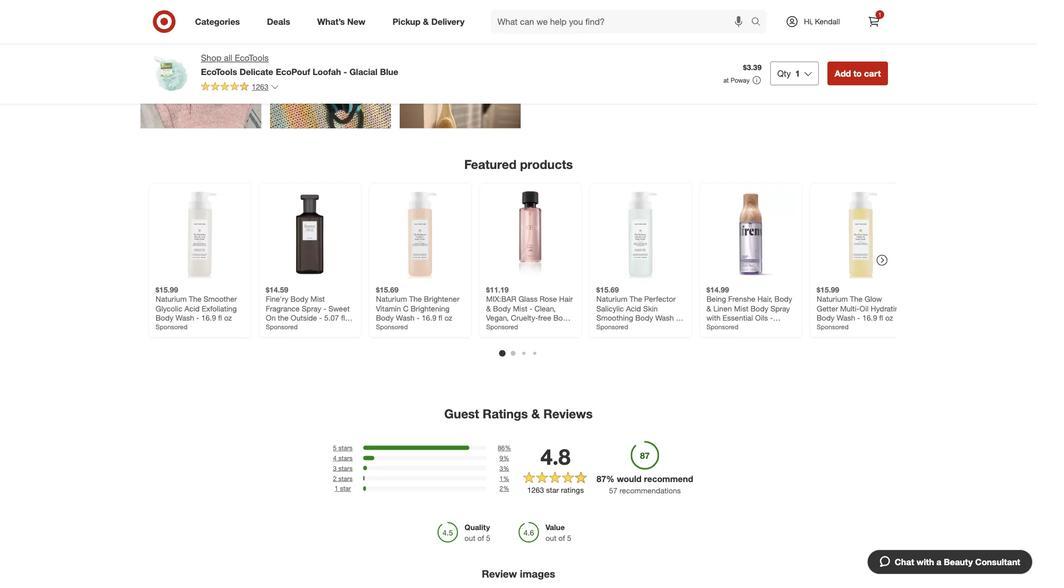 Task type: describe. For each thing, give the bounding box(es) containing it.
% for 86
[[505, 444, 511, 452]]

5 inside $11.19 mix:bar glass rose hair & body mist - clean, vegan, cruelty-free body spray & hair perfume for women - 5 fl oz
[[519, 332, 523, 342]]

essential
[[723, 313, 753, 323]]

naturium for vitamin
[[376, 294, 407, 304]]

fl inside "$15.99 naturium the smoother glycolic acid exfoliating body wash - 16.9 fl oz sponsored"
[[218, 313, 222, 323]]

review
[[482, 568, 517, 580]]

free
[[538, 313, 551, 323]]

naturium for getter
[[817, 294, 848, 304]]

- right cloud
[[762, 323, 765, 332]]

user image by @lifeofken258 image
[[140, 7, 261, 128]]

new
[[347, 16, 366, 27]]

all
[[224, 53, 232, 63]]

rose
[[540, 294, 557, 304]]

- right women
[[514, 332, 517, 342]]

being frenshe hair, body & linen mist body spray with essential oils - lavender cloud - 5 fl oz image
[[707, 190, 795, 278]]

quality
[[465, 523, 490, 532]]

2 %
[[500, 485, 509, 493]]

4 sponsored from the left
[[486, 323, 518, 331]]

out for value out of 5
[[546, 534, 557, 543]]

fragrance
[[266, 304, 300, 313]]

hi, kendall
[[804, 17, 840, 26]]

chat with a beauty consultant button
[[867, 550, 1033, 575]]

stars for 4 stars
[[338, 454, 353, 462]]

multi-
[[840, 304, 860, 313]]

57
[[609, 486, 618, 496]]

kendall
[[815, 17, 840, 26]]

$14.99
[[707, 285, 729, 294]]

chat with a beauty consultant
[[895, 557, 1021, 568]]

spray inside $14.99 being frenshe hair, body & linen mist body spray with essential oils - lavender cloud - 5 fl oz
[[771, 304, 790, 313]]

pickup & delivery link
[[383, 10, 478, 33]]

16.9 inside $15.99 naturium the glow getter multi-oil hydrating body wash - 16.9 fl oz sponsored
[[863, 313, 877, 323]]

guest
[[444, 406, 479, 422]]

& inside $14.99 being frenshe hair, body & linen mist body spray with essential oils - lavender cloud - 5 fl oz
[[707, 304, 711, 313]]

$15.69 naturium the brightener vitamin c brightening body wash - 16.9 fl oz sponsored
[[376, 285, 460, 331]]

& right the ratings
[[532, 406, 540, 422]]

mist for being
[[734, 304, 749, 313]]

skin
[[643, 304, 658, 313]]

on
[[266, 313, 276, 323]]

cart
[[864, 68, 881, 79]]

body inside $15.69 naturium the perfector salicylic acid skin smoothing body wash - 16.9 fl oz
[[635, 313, 653, 323]]

9 %
[[500, 454, 509, 462]]

fine'ry body mist fragrance spray - sweet on the outside - 5.07 fl oz image
[[266, 190, 354, 278]]

the
[[278, 313, 289, 323]]

blue
[[380, 66, 398, 77]]

& right pickup
[[423, 16, 429, 27]]

hi,
[[804, 17, 813, 26]]

body inside "$15.99 naturium the smoother glycolic acid exfoliating body wash - 16.9 fl oz sponsored"
[[156, 313, 173, 323]]

value
[[546, 523, 565, 532]]

recommend
[[644, 474, 693, 485]]

$15.99 for naturium the smoother glycolic acid exfoliating body wash - 16.9 fl oz
[[156, 285, 178, 294]]

fl inside $14.59 fine'ry body mist fragrance spray - sweet on the outside - 5.07 fl oz
[[341, 313, 345, 323]]

glycolic
[[156, 304, 182, 313]]

16.9 inside $15.69 naturium the brightener vitamin c brightening body wash - 16.9 fl oz sponsored
[[422, 313, 437, 323]]

with inside button
[[917, 557, 934, 568]]

naturium for glycolic
[[156, 294, 187, 304]]

86
[[498, 444, 505, 452]]

images
[[520, 568, 555, 580]]

sweet
[[328, 304, 350, 313]]

oz inside $11.19 mix:bar glass rose hair & body mist - clean, vegan, cruelty-free body spray & hair perfume for women - 5 fl oz
[[531, 332, 539, 342]]

wash inside "$15.99 naturium the smoother glycolic acid exfoliating body wash - 16.9 fl oz sponsored"
[[176, 313, 194, 323]]

vitamin
[[376, 304, 401, 313]]

at
[[724, 76, 729, 84]]

1 for 1 %
[[500, 475, 503, 483]]

oil
[[860, 304, 869, 313]]

- left sweet at the left bottom
[[323, 304, 326, 313]]

add
[[835, 68, 851, 79]]

0 vertical spatial hair
[[559, 294, 573, 304]]

the for exfoliating
[[189, 294, 202, 304]]

1 vertical spatial hair
[[515, 323, 529, 332]]

stars for 3 stars
[[338, 464, 353, 472]]

- inside "$15.99 naturium the smoother glycolic acid exfoliating body wash - 16.9 fl oz sponsored"
[[196, 313, 199, 323]]

search button
[[746, 10, 772, 36]]

deals link
[[258, 10, 304, 33]]

5 stars
[[333, 444, 353, 452]]

1 for 1 star
[[335, 485, 338, 493]]

ratings
[[561, 486, 584, 495]]

guest ratings & reviews
[[444, 406, 593, 422]]

add to cart
[[835, 68, 881, 79]]

9
[[500, 454, 503, 462]]

brightening
[[411, 304, 450, 313]]

fine'ry
[[266, 294, 288, 304]]

what's new link
[[308, 10, 379, 33]]

4
[[333, 454, 337, 462]]

5 up 4
[[333, 444, 337, 452]]

$14.59
[[266, 285, 288, 294]]

6 sponsored from the left
[[707, 323, 739, 331]]

qty 1
[[777, 68, 800, 79]]

naturium the glow getter multi-oil hydrating body wash - 16.9 fl oz image
[[817, 190, 906, 278]]

fl inside $15.69 naturium the perfector salicylic acid skin smoothing body wash - 16.9 fl oz
[[613, 323, 617, 332]]

3 stars
[[333, 464, 353, 472]]

user image by @beautyyallure_ image
[[270, 7, 391, 128]]

- right oils at the bottom right of page
[[770, 313, 773, 323]]

smoothing
[[596, 313, 633, 323]]

featured
[[464, 157, 517, 172]]

chat
[[895, 557, 915, 568]]

outside
[[291, 313, 317, 323]]

sponsored inside "$15.99 naturium the smoother glycolic acid exfoliating body wash - 16.9 fl oz sponsored"
[[156, 323, 188, 331]]

oz inside $14.59 fine'ry body mist fragrance spray - sweet on the outside - 5.07 fl oz
[[266, 323, 274, 332]]

image of ecotools delicate ecopouf loofah - glacial blue image
[[149, 52, 192, 95]]

5 inside quality out of 5
[[486, 534, 491, 543]]

the for skin
[[630, 294, 642, 304]]

out for quality out of 5
[[465, 534, 476, 543]]

$15.69 naturium the perfector salicylic acid skin smoothing body wash - 16.9 fl oz
[[596, 285, 679, 332]]

clean,
[[535, 304, 556, 313]]

glow
[[865, 294, 882, 304]]

16.9 inside $15.69 naturium the perfector salicylic acid skin smoothing body wash - 16.9 fl oz
[[596, 323, 611, 332]]

naturium the perfector salicylic acid skin smoothing body wash - 16.9 fl oz image
[[596, 190, 685, 278]]

% for 9
[[503, 454, 509, 462]]

spray inside $11.19 mix:bar glass rose hair & body mist - clean, vegan, cruelty-free body spray & hair perfume for women - 5 fl oz
[[486, 323, 506, 332]]

3 %
[[500, 464, 509, 472]]

1263 link
[[201, 82, 279, 94]]

loofah
[[313, 66, 341, 77]]

- left the clean,
[[530, 304, 533, 313]]

$15.99 for naturium the glow getter multi-oil hydrating body wash - 16.9 fl oz
[[817, 285, 840, 294]]

frenshe
[[728, 294, 756, 304]]

acid for wash
[[185, 304, 200, 313]]

1 vertical spatial ecotools
[[201, 66, 237, 77]]

shop all ecotools ecotools delicate ecopouf loofah - glacial blue
[[201, 53, 398, 77]]

wash inside $15.99 naturium the glow getter multi-oil hydrating body wash - 16.9 fl oz sponsored
[[837, 313, 856, 323]]

mist for mix:bar
[[513, 304, 527, 313]]

mix:bar glass rose hair & body mist - clean, vegan, cruelty-free body spray & hair perfume for women - 5 fl oz image
[[486, 190, 575, 278]]

1 link
[[862, 10, 886, 33]]

- left the 5.07
[[319, 313, 322, 323]]

sponsored inside $15.69 naturium the brightener vitamin c brightening body wash - 16.9 fl oz sponsored
[[376, 323, 408, 331]]

being
[[707, 294, 726, 304]]

add to cart button
[[828, 62, 888, 85]]

What can we help you find? suggestions appear below search field
[[491, 10, 754, 33]]

spray inside $14.59 fine'ry body mist fragrance spray - sweet on the outside - 5.07 fl oz
[[302, 304, 321, 313]]

exfoliating
[[202, 304, 237, 313]]

$14.59 fine'ry body mist fragrance spray - sweet on the outside - 5.07 fl oz
[[266, 285, 350, 332]]



Task type: vqa. For each thing, say whether or not it's contained in the screenshot.


Task type: locate. For each thing, give the bounding box(es) containing it.
stars up 4 stars
[[338, 444, 353, 452]]

1 %
[[500, 475, 509, 483]]

&
[[423, 16, 429, 27], [486, 304, 491, 313], [707, 304, 711, 313], [508, 323, 513, 332], [532, 406, 540, 422]]

naturium left exfoliating
[[156, 294, 187, 304]]

2 3 from the left
[[500, 464, 503, 472]]

user image by @the_calebalexander image
[[400, 7, 521, 128]]

- inside $15.99 naturium the glow getter multi-oil hydrating body wash - 16.9 fl oz sponsored
[[858, 313, 861, 323]]

sponsored down fragrance
[[266, 323, 298, 331]]

$15.69 up salicylic
[[596, 285, 619, 294]]

% down 3 %
[[503, 475, 509, 483]]

0 vertical spatial 1263
[[252, 82, 269, 91]]

0 vertical spatial 2
[[333, 475, 337, 483]]

the left glow on the bottom of the page
[[850, 294, 863, 304]]

$15.99 up glycolic
[[156, 285, 178, 294]]

5 down quality
[[486, 534, 491, 543]]

sponsored down getter
[[817, 323, 849, 331]]

2 naturium from the left
[[376, 294, 407, 304]]

recommendations
[[620, 486, 681, 496]]

mist right the vegan,
[[513, 304, 527, 313]]

0 horizontal spatial with
[[707, 313, 721, 323]]

naturium inside $15.69 naturium the perfector salicylic acid skin smoothing body wash - 16.9 fl oz
[[596, 294, 628, 304]]

1 down 3 %
[[500, 475, 503, 483]]

16.9 down salicylic
[[596, 323, 611, 332]]

acid inside "$15.99 naturium the smoother glycolic acid exfoliating body wash - 16.9 fl oz sponsored"
[[185, 304, 200, 313]]

fl inside $15.69 naturium the brightener vitamin c brightening body wash - 16.9 fl oz sponsored
[[439, 313, 443, 323]]

ratings
[[483, 406, 528, 422]]

5 right cloud
[[768, 323, 772, 332]]

0 horizontal spatial $15.69
[[376, 285, 399, 294]]

fl right oil
[[879, 313, 883, 323]]

3 stars from the top
[[338, 464, 353, 472]]

2 down 1 %
[[500, 485, 503, 493]]

% down 1 %
[[503, 485, 509, 493]]

hair,
[[758, 294, 773, 304]]

0 horizontal spatial of
[[478, 534, 484, 543]]

1263 star ratings
[[527, 486, 584, 495]]

spray right oils at the bottom right of page
[[771, 304, 790, 313]]

a
[[937, 557, 942, 568]]

2 out from the left
[[546, 534, 557, 543]]

of inside value out of 5
[[559, 534, 565, 543]]

fl down smoother
[[218, 313, 222, 323]]

naturium for salicylic
[[596, 294, 628, 304]]

1 wash from the left
[[176, 313, 194, 323]]

quality out of 5
[[465, 523, 491, 543]]

naturium up smoothing
[[596, 294, 628, 304]]

oz inside $15.69 naturium the perfector salicylic acid skin smoothing body wash - 16.9 fl oz
[[619, 323, 627, 332]]

4 naturium from the left
[[817, 294, 848, 304]]

linen
[[714, 304, 732, 313]]

4 stars from the top
[[338, 475, 353, 483]]

1 $15.99 from the left
[[156, 285, 178, 294]]

1 horizontal spatial spray
[[486, 323, 506, 332]]

sponsored up women
[[486, 323, 518, 331]]

3 for 3 %
[[500, 464, 503, 472]]

- right c
[[417, 313, 420, 323]]

oz down smoother
[[224, 313, 232, 323]]

1 horizontal spatial star
[[546, 486, 559, 495]]

naturium inside $15.69 naturium the brightener vitamin c brightening body wash - 16.9 fl oz sponsored
[[376, 294, 407, 304]]

% up 9 %
[[505, 444, 511, 452]]

hydrating
[[871, 304, 904, 313]]

at poway
[[724, 76, 750, 84]]

naturium the brightener vitamin c brightening body wash - 16.9 fl oz image
[[376, 190, 465, 278]]

oz down salicylic
[[619, 323, 627, 332]]

poway
[[731, 76, 750, 84]]

acid right glycolic
[[185, 304, 200, 313]]

4 stars
[[333, 454, 353, 462]]

with left a
[[917, 557, 934, 568]]

stars for 5 stars
[[338, 444, 353, 452]]

the inside $15.69 naturium the perfector salicylic acid skin smoothing body wash - 16.9 fl oz
[[630, 294, 642, 304]]

4 the from the left
[[850, 294, 863, 304]]

the inside $15.99 naturium the glow getter multi-oil hydrating body wash - 16.9 fl oz sponsored
[[850, 294, 863, 304]]

oz
[[224, 313, 232, 323], [445, 313, 452, 323], [886, 313, 893, 323], [266, 323, 274, 332], [619, 323, 627, 332], [780, 323, 788, 332], [531, 332, 539, 342]]

2 for 2 stars
[[333, 475, 337, 483]]

beauty
[[944, 557, 973, 568]]

mist left sweet at the left bottom
[[311, 294, 325, 304]]

3 down 9
[[500, 464, 503, 472]]

spray down mix:bar
[[486, 323, 506, 332]]

sponsored down salicylic
[[596, 323, 628, 331]]

2 $15.69 from the left
[[596, 285, 619, 294]]

7 sponsored from the left
[[817, 323, 849, 331]]

1 stars from the top
[[338, 444, 353, 452]]

1263 down delicate
[[252, 82, 269, 91]]

0 vertical spatial ecotools
[[235, 53, 269, 63]]

star down '2 stars'
[[340, 485, 351, 493]]

the inside $15.69 naturium the brightener vitamin c brightening body wash - 16.9 fl oz sponsored
[[409, 294, 422, 304]]

1 naturium from the left
[[156, 294, 187, 304]]

$15.69 up vitamin
[[376, 285, 399, 294]]

0 horizontal spatial hair
[[515, 323, 529, 332]]

- right skin
[[676, 313, 679, 323]]

1 sponsored from the left
[[156, 323, 188, 331]]

oz inside "$15.99 naturium the smoother glycolic acid exfoliating body wash - 16.9 fl oz sponsored"
[[224, 313, 232, 323]]

pickup
[[393, 16, 421, 27]]

$11.19 mix:bar glass rose hair & body mist - clean, vegan, cruelty-free body spray & hair perfume for women - 5 fl oz
[[486, 285, 573, 342]]

1263 right 2 % on the left bottom
[[527, 486, 544, 495]]

naturium
[[156, 294, 187, 304], [376, 294, 407, 304], [596, 294, 628, 304], [817, 294, 848, 304]]

3 for 3 stars
[[333, 464, 337, 472]]

$15.69 for naturium the perfector salicylic acid skin smoothing body wash - 16.9 fl oz
[[596, 285, 619, 294]]

1 inside "link"
[[879, 11, 882, 18]]

categories link
[[186, 10, 254, 33]]

16.9 down smoother
[[201, 313, 216, 323]]

naturium the smoother glycolic acid exfoliating body wash - 16.9 fl oz image
[[156, 190, 244, 278]]

2 wash from the left
[[396, 313, 415, 323]]

the for brightening
[[409, 294, 422, 304]]

2 horizontal spatial spray
[[771, 304, 790, 313]]

of inside quality out of 5
[[478, 534, 484, 543]]

smoother
[[204, 294, 237, 304]]

stars up "3 stars"
[[338, 454, 353, 462]]

1 for 1
[[879, 11, 882, 18]]

$15.99 up getter
[[817, 285, 840, 294]]

categories
[[195, 16, 240, 27]]

star for 1
[[340, 485, 351, 493]]

vegan,
[[486, 313, 509, 323]]

naturium left brightening
[[376, 294, 407, 304]]

1263 for 1263 star ratings
[[527, 486, 544, 495]]

2 up 1 star
[[333, 475, 337, 483]]

for
[[561, 323, 570, 332]]

fl inside $14.99 being frenshe hair, body & linen mist body spray with essential oils - lavender cloud - 5 fl oz
[[774, 323, 778, 332]]

with inside $14.99 being frenshe hair, body & linen mist body spray with essential oils - lavender cloud - 5 fl oz
[[707, 313, 721, 323]]

5 down cruelty-
[[519, 332, 523, 342]]

5.07
[[324, 313, 339, 323]]

$15.69 inside $15.69 naturium the perfector salicylic acid skin smoothing body wash - 16.9 fl oz
[[596, 285, 619, 294]]

ecotools down shop
[[201, 66, 237, 77]]

star
[[340, 485, 351, 493], [546, 486, 559, 495]]

fl
[[218, 313, 222, 323], [341, 313, 345, 323], [439, 313, 443, 323], [879, 313, 883, 323], [613, 323, 617, 332], [774, 323, 778, 332], [525, 332, 529, 342]]

$14.99 being frenshe hair, body & linen mist body spray with essential oils - lavender cloud - 5 fl oz
[[707, 285, 793, 332]]

3 sponsored from the left
[[376, 323, 408, 331]]

featured products
[[464, 157, 573, 172]]

1 horizontal spatial with
[[917, 557, 934, 568]]

1 down '2 stars'
[[335, 485, 338, 493]]

out
[[465, 534, 476, 543], [546, 534, 557, 543]]

oz inside $15.99 naturium the glow getter multi-oil hydrating body wash - 16.9 fl oz sponsored
[[886, 313, 893, 323]]

hair right rose
[[559, 294, 573, 304]]

the right c
[[409, 294, 422, 304]]

% up 3 %
[[503, 454, 509, 462]]

1 horizontal spatial acid
[[626, 304, 641, 313]]

3 down 4
[[333, 464, 337, 472]]

3 wash from the left
[[655, 313, 674, 323]]

2 acid from the left
[[626, 304, 641, 313]]

oz right oils at the bottom right of page
[[780, 323, 788, 332]]

% for 3
[[503, 464, 509, 472]]

delivery
[[431, 16, 465, 27]]

2 for 2 %
[[500, 485, 503, 493]]

the left smoother
[[189, 294, 202, 304]]

out down quality
[[465, 534, 476, 543]]

body inside $15.69 naturium the brightener vitamin c brightening body wash - 16.9 fl oz sponsored
[[376, 313, 394, 323]]

reviews
[[543, 406, 593, 422]]

2
[[333, 475, 337, 483], [500, 485, 503, 493]]

to
[[854, 68, 862, 79]]

% for 1
[[503, 475, 509, 483]]

the inside "$15.99 naturium the smoother glycolic acid exfoliating body wash - 16.9 fl oz sponsored"
[[189, 294, 202, 304]]

cruelty-
[[511, 313, 538, 323]]

& left linen
[[707, 304, 711, 313]]

body inside $15.99 naturium the glow getter multi-oil hydrating body wash - 16.9 fl oz sponsored
[[817, 313, 835, 323]]

% for 2
[[503, 485, 509, 493]]

salicylic
[[596, 304, 624, 313]]

16.9 down brightener
[[422, 313, 437, 323]]

16.9 down glow on the bottom of the page
[[863, 313, 877, 323]]

87
[[597, 474, 606, 485]]

1 horizontal spatial $15.69
[[596, 285, 619, 294]]

$15.69 inside $15.69 naturium the brightener vitamin c brightening body wash - 16.9 fl oz sponsored
[[376, 285, 399, 294]]

mist right linen
[[734, 304, 749, 313]]

2 the from the left
[[409, 294, 422, 304]]

16.9 inside "$15.99 naturium the smoother glycolic acid exfoliating body wash - 16.9 fl oz sponsored"
[[201, 313, 216, 323]]

0 horizontal spatial star
[[340, 485, 351, 493]]

mist
[[311, 294, 325, 304], [513, 304, 527, 313], [734, 304, 749, 313]]

women
[[486, 332, 512, 342]]

fl down cruelty-
[[525, 332, 529, 342]]

-
[[344, 66, 347, 77], [323, 304, 326, 313], [530, 304, 533, 313], [196, 313, 199, 323], [319, 313, 322, 323], [417, 313, 420, 323], [676, 313, 679, 323], [770, 313, 773, 323], [858, 313, 861, 323], [762, 323, 765, 332], [514, 332, 517, 342]]

stars down 4 stars
[[338, 464, 353, 472]]

3 the from the left
[[630, 294, 642, 304]]

1263 for 1263
[[252, 82, 269, 91]]

star left ratings
[[546, 486, 559, 495]]

stars up 1 star
[[338, 475, 353, 483]]

1 horizontal spatial out
[[546, 534, 557, 543]]

fl down salicylic
[[613, 323, 617, 332]]

oz right oil
[[886, 313, 893, 323]]

& down mix:bar
[[508, 323, 513, 332]]

0 horizontal spatial 2
[[333, 475, 337, 483]]

consultant
[[976, 557, 1021, 568]]

the left skin
[[630, 294, 642, 304]]

1 horizontal spatial 3
[[500, 464, 503, 472]]

search
[[746, 17, 772, 28]]

3
[[333, 464, 337, 472], [500, 464, 503, 472]]

out down value
[[546, 534, 557, 543]]

1 horizontal spatial of
[[559, 534, 565, 543]]

0 horizontal spatial acid
[[185, 304, 200, 313]]

- inside $15.69 naturium the perfector salicylic acid skin smoothing body wash - 16.9 fl oz
[[676, 313, 679, 323]]

acid for body
[[626, 304, 641, 313]]

1
[[879, 11, 882, 18], [795, 68, 800, 79], [500, 475, 503, 483], [335, 485, 338, 493]]

spray left the 5.07
[[302, 304, 321, 313]]

mix:bar
[[486, 294, 517, 304]]

2 of from the left
[[559, 534, 565, 543]]

fl inside $15.99 naturium the glow getter multi-oil hydrating body wash - 16.9 fl oz sponsored
[[879, 313, 883, 323]]

mist inside $14.99 being frenshe hair, body & linen mist body spray with essential oils - lavender cloud - 5 fl oz
[[734, 304, 749, 313]]

sponsored inside $15.99 naturium the glow getter multi-oil hydrating body wash - 16.9 fl oz sponsored
[[817, 323, 849, 331]]

% inside 87 % would recommend 57 recommendations
[[606, 474, 615, 485]]

$15.99
[[156, 285, 178, 294], [817, 285, 840, 294]]

$15.99 inside $15.99 naturium the glow getter multi-oil hydrating body wash - 16.9 fl oz sponsored
[[817, 285, 840, 294]]

% up 1 %
[[503, 464, 509, 472]]

brightener
[[424, 294, 460, 304]]

of down value
[[559, 534, 565, 543]]

wash inside $15.69 naturium the brightener vitamin c brightening body wash - 16.9 fl oz sponsored
[[396, 313, 415, 323]]

star for 1263
[[546, 486, 559, 495]]

$15.99 naturium the glow getter multi-oil hydrating body wash - 16.9 fl oz sponsored
[[817, 285, 904, 331]]

0 vertical spatial with
[[707, 313, 721, 323]]

naturium inside $15.99 naturium the glow getter multi-oil hydrating body wash - 16.9 fl oz sponsored
[[817, 294, 848, 304]]

0 horizontal spatial $15.99
[[156, 285, 178, 294]]

perfector
[[644, 294, 676, 304]]

products
[[520, 157, 573, 172]]

body
[[291, 294, 308, 304], [775, 294, 793, 304], [493, 304, 511, 313], [751, 304, 769, 313], [156, 313, 173, 323], [376, 313, 394, 323], [554, 313, 571, 323], [635, 313, 653, 323], [817, 313, 835, 323]]

1 right 'kendall'
[[879, 11, 882, 18]]

value out of 5
[[546, 523, 572, 543]]

acid inside $15.69 naturium the perfector salicylic acid skin smoothing body wash - 16.9 fl oz
[[626, 304, 641, 313]]

5 inside value out of 5
[[567, 534, 572, 543]]

getter
[[817, 304, 838, 313]]

1 out from the left
[[465, 534, 476, 543]]

%
[[505, 444, 511, 452], [503, 454, 509, 462], [503, 464, 509, 472], [606, 474, 615, 485], [503, 475, 509, 483], [503, 485, 509, 493]]

1 vertical spatial 1263
[[527, 486, 544, 495]]

1 acid from the left
[[185, 304, 200, 313]]

fl down brightener
[[439, 313, 443, 323]]

glacial
[[350, 66, 378, 77]]

what's
[[317, 16, 345, 27]]

$15.99 naturium the smoother glycolic acid exfoliating body wash - 16.9 fl oz sponsored
[[156, 285, 237, 331]]

lavender
[[707, 323, 738, 332]]

1 horizontal spatial mist
[[513, 304, 527, 313]]

delicate
[[240, 66, 273, 77]]

1 right qty
[[795, 68, 800, 79]]

- left hydrating
[[858, 313, 861, 323]]

1 3 from the left
[[333, 464, 337, 472]]

with down "being"
[[707, 313, 721, 323]]

pickup & delivery
[[393, 16, 465, 27]]

2 stars
[[333, 475, 353, 483]]

1 vertical spatial with
[[917, 557, 934, 568]]

out inside quality out of 5
[[465, 534, 476, 543]]

sponsored down linen
[[707, 323, 739, 331]]

of down quality
[[478, 534, 484, 543]]

hair left perfume
[[515, 323, 529, 332]]

body inside $14.59 fine'ry body mist fragrance spray - sweet on the outside - 5.07 fl oz
[[291, 294, 308, 304]]

$3.39
[[743, 63, 762, 72]]

what's new
[[317, 16, 366, 27]]

1 of from the left
[[478, 534, 484, 543]]

c
[[403, 304, 409, 313]]

% for 87
[[606, 474, 615, 485]]

oz left the
[[266, 323, 274, 332]]

1 horizontal spatial 1263
[[527, 486, 544, 495]]

stars for 2 stars
[[338, 475, 353, 483]]

stars
[[338, 444, 353, 452], [338, 454, 353, 462], [338, 464, 353, 472], [338, 475, 353, 483]]

oz inside $15.69 naturium the brightener vitamin c brightening body wash - 16.9 fl oz sponsored
[[445, 313, 452, 323]]

& down $11.19 on the left
[[486, 304, 491, 313]]

% up 57
[[606, 474, 615, 485]]

- inside "shop all ecotools ecotools delicate ecopouf loofah - glacial blue"
[[344, 66, 347, 77]]

oz down brightener
[[445, 313, 452, 323]]

5 sponsored from the left
[[596, 323, 628, 331]]

1263 inside 1263 link
[[252, 82, 269, 91]]

$15.69
[[376, 285, 399, 294], [596, 285, 619, 294]]

sponsored down glycolic
[[156, 323, 188, 331]]

1 the from the left
[[189, 294, 202, 304]]

0 horizontal spatial 3
[[333, 464, 337, 472]]

mist inside $11.19 mix:bar glass rose hair & body mist - clean, vegan, cruelty-free body spray & hair perfume for women - 5 fl oz
[[513, 304, 527, 313]]

cloud
[[740, 323, 760, 332]]

0 horizontal spatial out
[[465, 534, 476, 543]]

fl inside $11.19 mix:bar glass rose hair & body mist - clean, vegan, cruelty-free body spray & hair perfume for women - 5 fl oz
[[525, 332, 529, 342]]

1 horizontal spatial 2
[[500, 485, 503, 493]]

mist inside $14.59 fine'ry body mist fragrance spray - sweet on the outside - 5.07 fl oz
[[311, 294, 325, 304]]

3 naturium from the left
[[596, 294, 628, 304]]

of for quality
[[478, 534, 484, 543]]

would
[[617, 474, 642, 485]]

2 $15.99 from the left
[[817, 285, 840, 294]]

shop
[[201, 53, 221, 63]]

oz down the free
[[531, 332, 539, 342]]

the for oil
[[850, 294, 863, 304]]

of for value
[[559, 534, 565, 543]]

- left glacial
[[344, 66, 347, 77]]

oils
[[755, 313, 768, 323]]

glass
[[519, 294, 538, 304]]

5 down ratings
[[567, 534, 572, 543]]

1 $15.69 from the left
[[376, 285, 399, 294]]

0 horizontal spatial mist
[[311, 294, 325, 304]]

ecotools up delicate
[[235, 53, 269, 63]]

wash inside $15.69 naturium the perfector salicylic acid skin smoothing body wash - 16.9 fl oz
[[655, 313, 674, 323]]

sponsored down vitamin
[[376, 323, 408, 331]]

1 horizontal spatial hair
[[559, 294, 573, 304]]

4 wash from the left
[[837, 313, 856, 323]]

1 horizontal spatial $15.99
[[817, 285, 840, 294]]

5 inside $14.99 being frenshe hair, body & linen mist body spray with essential oils - lavender cloud - 5 fl oz
[[768, 323, 772, 332]]

0 horizontal spatial spray
[[302, 304, 321, 313]]

- left exfoliating
[[196, 313, 199, 323]]

sponsored
[[156, 323, 188, 331], [266, 323, 298, 331], [376, 323, 408, 331], [486, 323, 518, 331], [596, 323, 628, 331], [707, 323, 739, 331], [817, 323, 849, 331]]

fl right oils at the bottom right of page
[[774, 323, 778, 332]]

fl right the 5.07
[[341, 313, 345, 323]]

$15.99 inside "$15.99 naturium the smoother glycolic acid exfoliating body wash - 16.9 fl oz sponsored"
[[156, 285, 178, 294]]

$15.69 for naturium the brightener vitamin c brightening body wash - 16.9 fl oz
[[376, 285, 399, 294]]

2 horizontal spatial mist
[[734, 304, 749, 313]]

naturium left oil
[[817, 294, 848, 304]]

out inside value out of 5
[[546, 534, 557, 543]]

deals
[[267, 16, 290, 27]]

oz inside $14.99 being frenshe hair, body & linen mist body spray with essential oils - lavender cloud - 5 fl oz
[[780, 323, 788, 332]]

0 horizontal spatial 1263
[[252, 82, 269, 91]]

acid left skin
[[626, 304, 641, 313]]

4.8
[[541, 444, 571, 470]]

1 vertical spatial 2
[[500, 485, 503, 493]]

87 % would recommend 57 recommendations
[[597, 474, 693, 496]]

2 sponsored from the left
[[266, 323, 298, 331]]

- inside $15.69 naturium the brightener vitamin c brightening body wash - 16.9 fl oz sponsored
[[417, 313, 420, 323]]

naturium inside "$15.99 naturium the smoother glycolic acid exfoliating body wash - 16.9 fl oz sponsored"
[[156, 294, 187, 304]]

2 stars from the top
[[338, 454, 353, 462]]



